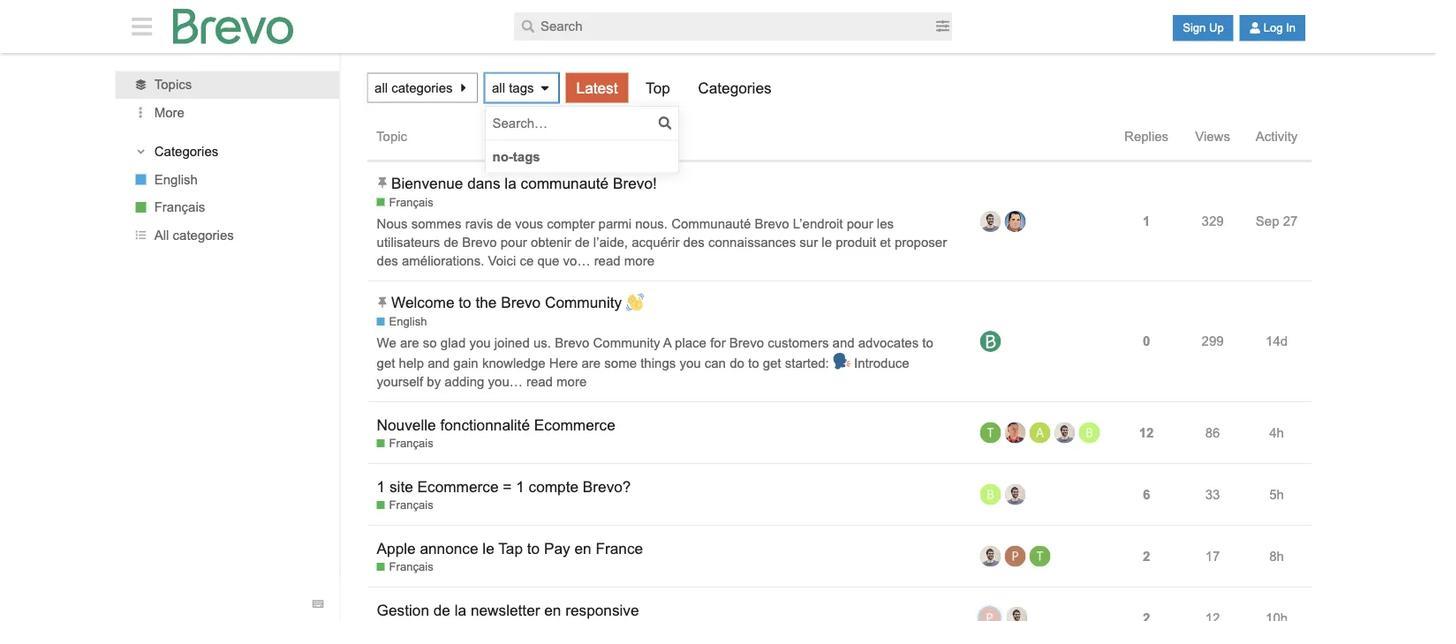 Task type: vqa. For each thing, say whether or not it's contained in the screenshot.
the right the by
no



Task type: locate. For each thing, give the bounding box(es) containing it.
aphrodizlove - frequent poster image
[[1030, 423, 1051, 444]]

community inside the we are so glad you joined us.   brevo community a place for brevo customers and advocates to get help and gain knowledge   here are some things you can do to get started:
[[593, 336, 660, 351]]

en right newsletter
[[544, 602, 561, 619]]

get down we at the bottom left of page
[[377, 356, 395, 371]]

0 vertical spatial and
[[833, 336, 855, 351]]

0 vertical spatial read
[[594, 254, 621, 268]]

read down here
[[526, 375, 553, 389]]

2 get from the left
[[763, 356, 781, 371]]

english link up we at the bottom left of page
[[377, 314, 427, 330]]

read more down l'aide,
[[594, 254, 655, 268]]

français link for nouvelle
[[377, 436, 433, 452]]

17
[[1205, 550, 1220, 564]]

welcome
[[391, 295, 454, 312]]

categories button
[[132, 143, 323, 161]]

1 vertical spatial en
[[544, 602, 561, 619]]

1 horizontal spatial get
[[763, 356, 781, 371]]

sommes
[[411, 217, 462, 231]]

search image
[[659, 117, 672, 130]]

ahudavert - original poster image
[[980, 546, 1001, 568]]

posters element
[[976, 113, 1113, 161]]

1 horizontal spatial ecommerce
[[534, 417, 615, 434]]

1 vertical spatial read
[[526, 375, 553, 389]]

categories up topic on the left
[[392, 80, 453, 95]]

1 horizontal spatial more
[[624, 254, 655, 268]]

gain
[[453, 356, 479, 371]]

english link
[[115, 166, 340, 194], [377, 314, 427, 330]]

français link up nous
[[377, 194, 433, 210]]

1
[[1143, 214, 1150, 229], [377, 479, 385, 495], [516, 479, 524, 495]]

français link down the "site"
[[377, 498, 433, 514]]

le
[[822, 235, 832, 250], [483, 540, 494, 557]]

1 all from the left
[[375, 80, 388, 95]]

329
[[1202, 214, 1224, 229]]

sign up
[[1183, 21, 1224, 34]]

1 vertical spatial ecommerce
[[417, 479, 499, 495]]

categories down more
[[154, 145, 218, 159]]

all categories link
[[115, 222, 340, 250]]

all tags
[[492, 80, 534, 95]]

0 vertical spatial community
[[545, 295, 622, 312]]

0 vertical spatial ecommerce
[[534, 417, 615, 434]]

1 horizontal spatial categories
[[698, 79, 772, 96]]

to
[[459, 295, 471, 312], [922, 336, 934, 351], [748, 356, 759, 371], [527, 540, 540, 557]]

1 horizontal spatial des
[[683, 235, 705, 250]]

categories
[[392, 80, 453, 95], [173, 228, 234, 243]]

1 horizontal spatial le
[[822, 235, 832, 250]]

and up speaking_head image
[[833, 336, 855, 351]]

8h link
[[1265, 536, 1289, 577]]

log in
[[1264, 21, 1296, 34]]

gestion
[[377, 602, 429, 619]]

0 vertical spatial english
[[154, 172, 198, 187]]

more down here
[[557, 375, 587, 389]]

la
[[505, 175, 517, 192], [455, 602, 467, 619]]

all up topic on the left
[[375, 80, 388, 95]]

0 horizontal spatial all
[[375, 80, 388, 95]]

12
[[1139, 426, 1154, 440]]

read down l'aide,
[[594, 254, 621, 268]]

1 for 1
[[1143, 214, 1150, 229]]

0 horizontal spatial categories
[[154, 145, 218, 159]]

do
[[730, 356, 744, 371]]

en right the pay at the bottom of the page
[[575, 540, 592, 557]]

brevo up connaissances
[[755, 217, 789, 231]]

de up améliorations.
[[444, 235, 459, 250]]

0 horizontal spatial get
[[377, 356, 395, 371]]

français link for apple
[[377, 560, 433, 576]]

community up some
[[593, 336, 660, 351]]

all
[[154, 228, 169, 243]]

main content
[[115, 53, 1321, 622]]

0 vertical spatial en
[[575, 540, 592, 557]]

0 horizontal spatial english link
[[115, 166, 340, 194]]

2
[[1143, 550, 1150, 564]]

0 horizontal spatial pour
[[501, 235, 527, 250]]

français link for 1
[[377, 498, 433, 514]]

1 horizontal spatial pour
[[847, 217, 873, 231]]

sur
[[800, 235, 818, 250]]

ahudavert - frequent poster image
[[1007, 607, 1028, 622]]

all left tags on the left top
[[492, 80, 505, 95]]

knowledge
[[482, 356, 546, 371]]

parmi
[[599, 217, 632, 231]]

0 vertical spatial categories
[[392, 80, 453, 95]]

radio item inside main content
[[486, 141, 678, 173]]

0 horizontal spatial read
[[526, 375, 553, 389]]

and
[[833, 336, 855, 351], [428, 356, 450, 371]]

1 vertical spatial des
[[377, 254, 398, 268]]

english down welcome
[[389, 315, 427, 328]]

de right gestion
[[433, 602, 450, 619]]

1 horizontal spatial categories
[[392, 80, 453, 95]]

are right here
[[582, 356, 601, 371]]

log
[[1264, 21, 1283, 34]]

main content containing latest
[[115, 53, 1321, 622]]

0 vertical spatial la
[[505, 175, 517, 192]]

hide sidebar image
[[127, 15, 157, 38]]

things
[[641, 356, 676, 371]]

customers
[[768, 336, 829, 351]]

all for all tags
[[492, 80, 505, 95]]

français link down nouvelle
[[377, 436, 433, 452]]

la left newsletter
[[455, 602, 467, 619]]

ecommerce down here
[[534, 417, 615, 434]]

appcrazee - most recent poster image
[[1005, 211, 1026, 232]]

1 horizontal spatial la
[[505, 175, 517, 192]]

place
[[675, 336, 707, 351]]

joined
[[494, 336, 530, 351]]

0 vertical spatial le
[[822, 235, 832, 250]]

Search… search field
[[492, 110, 655, 137]]

1 vertical spatial la
[[455, 602, 467, 619]]

0 horizontal spatial you
[[469, 336, 491, 351]]

299
[[1202, 334, 1224, 349]]

tap
[[498, 540, 523, 557]]

1 left the "site"
[[377, 479, 385, 495]]

views button
[[1180, 113, 1246, 161]]

2 all from the left
[[492, 80, 505, 95]]

nous sommes ravis de vous compter parmi nous.   communauté brevo l'endroit pour les utilisateurs de brevo pour obtenir de l'aide, acquérir des connaissances sur le produit et proposer des améliorations.   voici ce que vo…
[[377, 217, 947, 268]]

5h
[[1270, 488, 1284, 502]]

1 horizontal spatial all
[[492, 80, 505, 95]]

0 horizontal spatial la
[[455, 602, 467, 619]]

voici
[[488, 254, 516, 268]]

bienvenue dans la communauté brevo!
[[391, 175, 657, 192]]

de up vo… on the left top
[[575, 235, 590, 250]]

1 left 329
[[1143, 214, 1150, 229]]

activity button
[[1246, 113, 1312, 161]]

yourself
[[377, 375, 423, 389]]

you down place
[[680, 356, 701, 371]]

français down the "site"
[[389, 499, 433, 512]]

français down apple
[[389, 561, 433, 574]]

by
[[427, 375, 441, 389]]

1 vertical spatial categories
[[154, 145, 218, 159]]

0 vertical spatial are
[[400, 336, 419, 351]]

1 right =
[[516, 479, 524, 495]]

4h
[[1270, 426, 1284, 440]]

top link
[[635, 73, 681, 103]]

fonctionnalité
[[440, 417, 530, 434]]

pay
[[544, 540, 570, 557]]

bienvenue dans la communauté brevo! link
[[391, 162, 657, 205]]

0 vertical spatial english link
[[115, 166, 340, 194]]

0 horizontal spatial read more
[[526, 375, 587, 389]]

are up help
[[400, 336, 419, 351]]

français link down apple
[[377, 560, 433, 576]]

des down utilisateurs
[[377, 254, 398, 268]]

1 vertical spatial community
[[593, 336, 660, 351]]

radio item
[[486, 141, 678, 173]]

0 horizontal spatial and
[[428, 356, 450, 371]]

0 horizontal spatial 1
[[377, 479, 385, 495]]

more
[[624, 254, 655, 268], [557, 375, 587, 389]]

introduce
[[854, 356, 910, 371]]

1 vertical spatial categories
[[173, 228, 234, 243]]

1 vertical spatial you
[[680, 356, 701, 371]]

les
[[877, 217, 894, 231]]

to left the
[[459, 295, 471, 312]]

ecommerce left =
[[417, 479, 499, 495]]

la inside "link"
[[505, 175, 517, 192]]

categories
[[698, 79, 772, 96], [154, 145, 218, 159]]

for
[[710, 336, 726, 351]]

gestion de la newsletter en responsive
[[377, 602, 639, 619]]

1 vertical spatial english link
[[377, 314, 427, 330]]

nouvelle fonctionnalité ecommerce link
[[377, 404, 615, 447]]

des down 'communauté' at top
[[683, 235, 705, 250]]

0 horizontal spatial english
[[154, 172, 198, 187]]

english up all
[[154, 172, 198, 187]]

1 vertical spatial are
[[582, 356, 601, 371]]

1 for 1 site ecommerce = 1 compte brevo?
[[377, 479, 385, 495]]

pour up voici
[[501, 235, 527, 250]]

ahudavert - most recent poster image
[[1005, 485, 1026, 506]]

1 vertical spatial more
[[557, 375, 587, 389]]

1 horizontal spatial english
[[389, 315, 427, 328]]

33
[[1205, 488, 1220, 502]]

de
[[497, 217, 512, 231], [444, 235, 459, 250], [575, 235, 590, 250], [433, 602, 450, 619]]

ecommerce for fonctionnalité
[[534, 417, 615, 434]]

angle down image
[[135, 146, 146, 158]]

1 inside button
[[1143, 214, 1150, 229]]

views
[[1195, 129, 1230, 143]]

started:
[[785, 356, 829, 371]]

1 vertical spatial english
[[389, 315, 427, 328]]

more button
[[115, 99, 340, 127]]

to right advocates
[[922, 336, 934, 351]]

layer group image
[[135, 80, 146, 90]]

2 horizontal spatial 1
[[1143, 214, 1150, 229]]

user image
[[1250, 22, 1261, 34]]

community down vo… on the left top
[[545, 295, 622, 312]]

pour up produit at right top
[[847, 217, 873, 231]]

sep
[[1256, 214, 1279, 229]]

peggy9 - original poster, most recent poster image
[[978, 607, 1001, 622]]

get down customers on the right
[[763, 356, 781, 371]]

0 horizontal spatial categories
[[173, 228, 234, 243]]

brevo right the
[[501, 295, 541, 312]]

dans
[[467, 175, 500, 192]]

français down nouvelle
[[389, 437, 433, 450]]

thierry - original poster image
[[980, 423, 1001, 444]]

to right do
[[748, 356, 759, 371]]

1 horizontal spatial read more
[[594, 254, 655, 268]]

this topic is pinned for you; it will display at the top of its category image
[[377, 178, 388, 189]]

so
[[423, 336, 437, 351]]

get
[[377, 356, 395, 371], [763, 356, 781, 371]]

1 horizontal spatial you
[[680, 356, 701, 371]]

latest link
[[566, 73, 628, 103]]

la right dans
[[505, 175, 517, 192]]

le left tap
[[483, 540, 494, 557]]

english link down categories dropdown button
[[115, 166, 340, 194]]

read more down here
[[526, 375, 587, 389]]

0 vertical spatial read more
[[594, 254, 655, 268]]

l'endroit
[[793, 217, 843, 231]]

brexor - original poster image
[[980, 485, 1001, 506]]

0 horizontal spatial ecommerce
[[417, 479, 499, 495]]

more down acquérir
[[624, 254, 655, 268]]

english for 'english' link to the right
[[389, 315, 427, 328]]

1 horizontal spatial and
[[833, 336, 855, 351]]

obtenir
[[531, 235, 571, 250]]

0 horizontal spatial des
[[377, 254, 398, 268]]

gestion de la newsletter en responsive link
[[377, 589, 639, 622]]

0 vertical spatial you
[[469, 336, 491, 351]]

ecommerce
[[534, 417, 615, 434], [417, 479, 499, 495]]

topic
[[376, 129, 407, 143]]

categories inside dropdown button
[[154, 145, 218, 159]]

categories down search text field
[[698, 79, 772, 96]]

le right sur
[[822, 235, 832, 250]]

and up by at the bottom of the page
[[428, 356, 450, 371]]

Search text field
[[514, 12, 934, 41]]

you
[[469, 336, 491, 351], [680, 356, 701, 371]]

0 horizontal spatial le
[[483, 540, 494, 557]]

brevo up here
[[555, 336, 589, 351]]

can
[[705, 356, 726, 371]]

français
[[389, 196, 433, 209], [154, 200, 205, 215], [389, 437, 433, 450], [389, 499, 433, 512], [389, 561, 433, 574]]

you up gain
[[469, 336, 491, 351]]

categories right all
[[173, 228, 234, 243]]



Task type: describe. For each thing, give the bounding box(es) containing it.
1 horizontal spatial english link
[[377, 314, 427, 330]]

86
[[1205, 426, 1220, 440]]

ellipsis v image
[[132, 107, 150, 118]]

=
[[503, 479, 512, 495]]

keyboard shortcuts image
[[312, 599, 324, 610]]

6 button
[[1138, 475, 1155, 515]]

français for 1
[[389, 499, 433, 512]]

5h link
[[1265, 474, 1289, 515]]

we
[[377, 336, 396, 351]]

welcome to the brevo community
[[391, 295, 626, 312]]

français for apple
[[389, 561, 433, 574]]

all categories
[[154, 228, 234, 243]]

nouvelle fonctionnalité ecommerce
[[377, 417, 615, 434]]

site
[[389, 479, 413, 495]]

2 button
[[1138, 537, 1155, 577]]

sign up button
[[1173, 15, 1234, 41]]

14d
[[1266, 334, 1288, 349]]

english for left 'english' link
[[154, 172, 198, 187]]

brexor - most recent poster image
[[1079, 423, 1100, 444]]

brevo up do
[[729, 336, 764, 351]]

améliorations.
[[402, 254, 484, 268]]

system - original poster, most recent poster image
[[980, 331, 1001, 353]]

annonce
[[420, 540, 478, 557]]

sep 27
[[1256, 214, 1298, 229]]

categories for all categories
[[173, 228, 234, 243]]

la for newsletter
[[455, 602, 467, 619]]

categories for all categories
[[392, 80, 453, 95]]

in
[[1286, 21, 1296, 34]]

communauté
[[671, 217, 751, 231]]

apple annonce le tap to pay en france link
[[377, 527, 643, 571]]

connaissances
[[708, 235, 796, 250]]

0 horizontal spatial are
[[400, 336, 419, 351]]

replies
[[1124, 129, 1169, 143]]

ecommerce for site
[[417, 479, 499, 495]]

français up the 'all categories'
[[154, 200, 205, 215]]

1 get from the left
[[377, 356, 395, 371]]

nous.
[[635, 217, 668, 231]]

responsive
[[566, 602, 639, 619]]

a
[[663, 336, 671, 351]]

le inside nous sommes ravis de vous compter parmi nous.   communauté brevo l'endroit pour les utilisateurs de brevo pour obtenir de l'aide, acquérir des connaissances sur le produit et proposer des améliorations.   voici ce que vo…
[[822, 235, 832, 250]]

de right ravis
[[497, 217, 512, 231]]

all for all categories
[[375, 80, 388, 95]]

et
[[880, 235, 891, 250]]

sep 27 link
[[1251, 201, 1302, 242]]

nouvelle
[[377, 417, 436, 434]]

this topic is pinned for you; it will display at the top of its category image
[[377, 297, 388, 308]]

0 horizontal spatial en
[[544, 602, 561, 619]]

advocates
[[858, 336, 919, 351]]

the
[[476, 295, 497, 312]]

0 vertical spatial more
[[624, 254, 655, 268]]

nous
[[377, 217, 408, 231]]

list image
[[135, 230, 146, 241]]

ahudavert - frequent poster image
[[1054, 423, 1075, 444]]

compter
[[547, 217, 595, 231]]

apple annonce le tap to pay en france
[[377, 540, 643, 557]]

brevo community image
[[173, 9, 293, 44]]

help
[[399, 356, 424, 371]]

compte
[[529, 479, 579, 495]]

français for nouvelle
[[389, 437, 433, 450]]

que
[[537, 254, 560, 268]]

peggy - frequent poster image
[[1005, 546, 1026, 568]]

1 vertical spatial le
[[483, 540, 494, 557]]

français link up the 'all categories'
[[115, 194, 340, 222]]

ravis
[[465, 217, 493, 231]]

1 horizontal spatial en
[[575, 540, 592, 557]]

0 vertical spatial categories
[[698, 79, 772, 96]]

0 vertical spatial pour
[[847, 217, 873, 231]]

la for communauté
[[505, 175, 517, 192]]

to inside 'link'
[[459, 295, 471, 312]]

français down bienvenue
[[389, 196, 433, 209]]

1 horizontal spatial are
[[582, 356, 601, 371]]

community inside the "welcome to the brevo community" 'link'
[[545, 295, 622, 312]]

0 vertical spatial des
[[683, 235, 705, 250]]

latest
[[576, 79, 618, 96]]

here
[[549, 356, 578, 371]]

phil40250 - frequent poster image
[[1005, 423, 1026, 444]]

glad
[[441, 336, 466, 351]]

us.
[[533, 336, 551, 351]]

1 horizontal spatial read
[[594, 254, 621, 268]]

1 vertical spatial and
[[428, 356, 450, 371]]

8h
[[1270, 550, 1284, 564]]

you…
[[488, 375, 523, 389]]

brevo down ravis
[[462, 235, 497, 250]]

1 vertical spatial read more
[[526, 375, 587, 389]]

brevo?
[[583, 479, 631, 495]]

replies button
[[1113, 113, 1180, 161]]

bienvenue
[[391, 175, 463, 192]]

l'aide,
[[593, 235, 628, 250]]

log in button
[[1240, 15, 1306, 41]]

sign
[[1183, 21, 1206, 34]]

introduce yourself by adding you…
[[377, 356, 910, 389]]

1 site ecommerce = 1 compte brevo?
[[377, 479, 631, 495]]

brevo inside 'link'
[[501, 295, 541, 312]]

1 horizontal spatial 1
[[516, 479, 524, 495]]

topics
[[154, 77, 192, 92]]

to right tap
[[527, 540, 540, 557]]

27
[[1283, 214, 1298, 229]]

vo…
[[563, 254, 590, 268]]

1 site ecommerce = 1 compte brevo? link
[[377, 465, 631, 509]]

ahudavert - original poster image
[[980, 211, 1001, 232]]

france
[[596, 540, 643, 557]]

speaking_head image
[[833, 353, 851, 371]]

search image
[[522, 20, 535, 33]]

1 vertical spatial pour
[[501, 235, 527, 250]]

proposer
[[895, 235, 947, 250]]

0 horizontal spatial more
[[557, 375, 587, 389]]

0
[[1143, 334, 1150, 349]]

open advanced search image
[[936, 19, 950, 33]]

12 button
[[1135, 413, 1158, 453]]

0 button
[[1138, 322, 1155, 362]]

communauté
[[521, 175, 609, 192]]

thierry - most recent poster image
[[1030, 546, 1051, 568]]

top
[[646, 79, 670, 96]]

more
[[154, 105, 185, 120]]

brevo!
[[613, 175, 657, 192]]

topics link
[[115, 71, 340, 99]]

utilisateurs
[[377, 235, 440, 250]]



